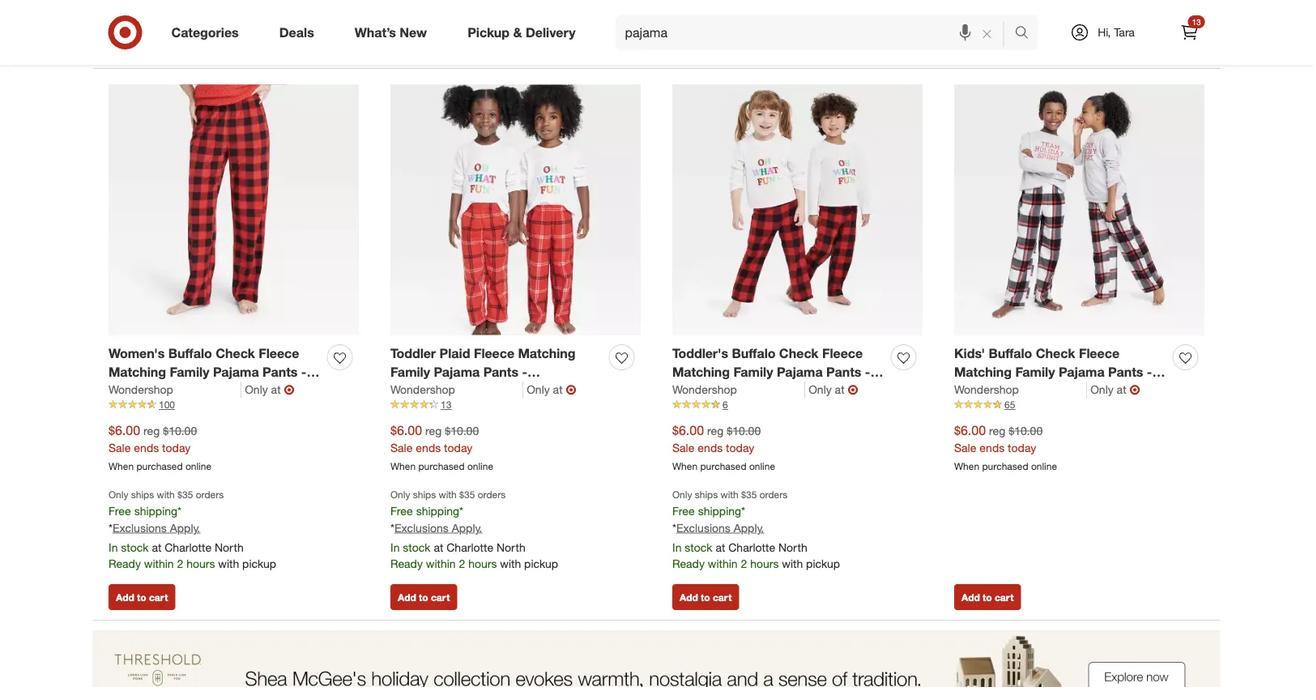 Task type: vqa. For each thing, say whether or not it's contained in the screenshot.
bottommost 13
yes



Task type: locate. For each thing, give the bounding box(es) containing it.
2 free from the left
[[391, 504, 413, 518]]

family inside kids' buffalo check fleece matching family pajama pants - wondershop™ black
[[1016, 364, 1056, 380]]

family up 100
[[170, 364, 210, 380]]

wondershop link up "6"
[[673, 382, 806, 398]]

buffalo inside "women's buffalo check fleece matching family pajama pants - wondershop™ red"
[[168, 346, 212, 362]]

3 online from the left
[[750, 460, 776, 472]]

pants inside toddler plaid fleece matching family pajama pants - wondershop™ red
[[484, 364, 519, 380]]

¬ for women's buffalo check fleece matching family pajama pants - wondershop™ red
[[284, 382, 295, 397]]

2 $6.00 reg $10.00 sale ends today when purchased online from the left
[[391, 423, 494, 472]]

when
[[109, 460, 134, 472], [391, 460, 416, 472], [673, 460, 698, 472], [955, 460, 980, 472]]

2 horizontal spatial check
[[1036, 346, 1076, 362]]

wondershop for toddler
[[391, 382, 455, 397]]

purchased for toddler plaid fleece matching family pajama pants - wondershop™ red
[[419, 460, 465, 472]]

4 $6.00 from the left
[[955, 423, 986, 438]]

matching
[[518, 346, 576, 362], [109, 364, 166, 380], [673, 364, 730, 380], [955, 364, 1012, 380]]

fleece inside kids' buffalo check fleece matching family pajama pants - wondershop™ black
[[1080, 346, 1120, 362]]

3 wondershop link from the left
[[673, 382, 806, 398]]

search
[[1008, 26, 1047, 42]]

$10.00 down "6"
[[727, 424, 761, 438]]

apply. for toddler plaid fleece matching family pajama pants - wondershop™ red
[[452, 521, 482, 535]]

pajama for women's
[[213, 364, 259, 380]]

2 horizontal spatial apply.
[[734, 521, 765, 535]]

only at ¬
[[245, 382, 295, 397], [527, 382, 577, 397], [809, 382, 859, 397], [1091, 382, 1141, 397]]

0 horizontal spatial stock
[[121, 540, 149, 555]]

4 wondershop link from the left
[[955, 382, 1088, 398]]

purchased
[[137, 460, 183, 472], [419, 460, 465, 472], [701, 460, 747, 472], [983, 460, 1029, 472]]

4 wondershop from the left
[[955, 382, 1019, 397]]

2 horizontal spatial ships
[[695, 488, 718, 501]]

$6.00 for kids' buffalo check fleece matching family pajama pants - wondershop™ black
[[955, 423, 986, 438]]

wondershop™ inside toddler's buffalo check fleece matching family pajama pants - wondershop™ red
[[673, 383, 758, 399]]

2 orders from the left
[[478, 488, 506, 501]]

add to cart
[[116, 39, 168, 52], [680, 39, 732, 52], [962, 39, 1014, 52], [116, 591, 168, 604], [398, 591, 450, 604], [680, 591, 732, 604], [962, 591, 1014, 604]]

what's new link
[[341, 15, 448, 50]]

2 ends from the left
[[416, 441, 441, 455]]

check inside "women's buffalo check fleece matching family pajama pants - wondershop™ red"
[[216, 346, 255, 362]]

1 when from the left
[[109, 460, 134, 472]]

red inside toddler's buffalo check fleece matching family pajama pants - wondershop™ red
[[761, 383, 786, 399]]

What can we help you find? suggestions appear below search field
[[616, 15, 1019, 50]]

add to cart button
[[109, 33, 175, 58], [673, 33, 739, 58], [955, 33, 1022, 58], [109, 585, 175, 610], [391, 585, 457, 610], [673, 585, 739, 610], [955, 585, 1022, 610]]

¬ for kids' buffalo check fleece matching family pajama pants - wondershop™ black
[[1130, 382, 1141, 397]]

0 horizontal spatial apply.
[[170, 521, 200, 535]]

free for women's buffalo check fleece matching family pajama pants - wondershop™ red
[[109, 504, 131, 518]]

3 wondershop™ from the left
[[673, 383, 758, 399]]

family inside toddler's buffalo check fleece matching family pajama pants - wondershop™ red
[[734, 364, 774, 380]]

charlotte for toddler's buffalo check fleece matching family pajama pants - wondershop™ red
[[729, 540, 776, 555]]

toddler plaid fleece matching family pajama pants - wondershop™ red
[[391, 346, 576, 399]]

2 horizontal spatial orders
[[760, 488, 788, 501]]

1 $6.00 from the left
[[109, 423, 140, 438]]

3 pajama from the left
[[777, 364, 823, 380]]

3 $10.00 from the left
[[727, 424, 761, 438]]

buffalo
[[168, 346, 212, 362], [732, 346, 776, 362], [989, 346, 1033, 362]]

13 link down plaid
[[391, 398, 641, 412]]

$35 for toddler's buffalo check fleece matching family pajama pants - wondershop™ red
[[742, 488, 757, 501]]

2 red from the left
[[479, 383, 504, 399]]

4 sale from the left
[[955, 441, 977, 455]]

3 reg from the left
[[708, 424, 724, 438]]

0 horizontal spatial $35
[[178, 488, 193, 501]]

0 horizontal spatial check
[[216, 346, 255, 362]]

2 horizontal spatial stock
[[685, 540, 713, 555]]

online for women's buffalo check fleece matching family pajama pants - wondershop™ red
[[186, 460, 212, 472]]

pants inside kids' buffalo check fleece matching family pajama pants - wondershop™ black
[[1109, 364, 1144, 380]]

only ships with $35 orders free shipping * * exclusions apply. in stock at  charlotte north ready within 2 hours with pickup
[[109, 488, 276, 571], [391, 488, 559, 571], [673, 488, 841, 571]]

sale for kids' buffalo check fleece matching family pajama pants - wondershop™ black
[[955, 441, 977, 455]]

check
[[216, 346, 255, 362], [780, 346, 819, 362], [1036, 346, 1076, 362]]

2
[[741, 5, 748, 19], [1023, 5, 1030, 19], [177, 557, 183, 571], [459, 557, 465, 571], [741, 557, 748, 571]]

2 $10.00 from the left
[[445, 424, 479, 438]]

0 vertical spatial 13
[[1193, 17, 1202, 27]]

- inside "women's buffalo check fleece matching family pajama pants - wondershop™ red"
[[301, 364, 307, 380]]

matching inside toddler's buffalo check fleece matching family pajama pants - wondershop™ red
[[673, 364, 730, 380]]

2 horizontal spatial only ships with $35 orders free shipping * * exclusions apply. in stock at  charlotte north ready within 2 hours with pickup
[[673, 488, 841, 571]]

3 ¬ from the left
[[848, 382, 859, 397]]

¬
[[284, 382, 295, 397], [566, 382, 577, 397], [848, 382, 859, 397], [1130, 382, 1141, 397]]

1 family from the left
[[170, 364, 210, 380]]

what's
[[355, 24, 396, 40]]

1 sale from the left
[[109, 441, 131, 455]]

3 sale from the left
[[673, 441, 695, 455]]

search button
[[1008, 15, 1047, 53]]

within
[[708, 5, 738, 19], [990, 5, 1020, 19], [144, 557, 174, 571], [426, 557, 456, 571], [708, 557, 738, 571]]

shipping
[[134, 504, 178, 518], [416, 504, 460, 518], [698, 504, 742, 518]]

pajama up 100 'link'
[[213, 364, 259, 380]]

wondershop link up 100
[[109, 382, 242, 398]]

sale
[[109, 441, 131, 455], [391, 441, 413, 455], [673, 441, 695, 455], [955, 441, 977, 455]]

wondershop down the toddler
[[391, 382, 455, 397]]

ready within 2 hours
[[955, 5, 1061, 19]]

$6.00 down women's
[[109, 423, 140, 438]]

wondershop
[[109, 382, 173, 397], [391, 382, 455, 397], [673, 382, 737, 397], [955, 382, 1019, 397]]

exclusions
[[113, 521, 167, 535], [395, 521, 449, 535], [677, 521, 731, 535]]

13 link right tara
[[1172, 15, 1208, 50]]

4 reg from the left
[[990, 424, 1006, 438]]

1 $6.00 reg $10.00 sale ends today when purchased online from the left
[[109, 423, 212, 472]]

wondershop™ down toddler's
[[673, 383, 758, 399]]

2 in from the left
[[391, 540, 400, 555]]

3 $35 from the left
[[742, 488, 757, 501]]

2 today from the left
[[444, 441, 473, 455]]

buffalo right women's
[[168, 346, 212, 362]]

family up 6 link
[[734, 364, 774, 380]]

2 when from the left
[[391, 460, 416, 472]]

2 pants from the left
[[484, 364, 519, 380]]

2 only ships with $35 orders free shipping * * exclusions apply. in stock at  charlotte north ready within 2 hours with pickup from the left
[[391, 488, 559, 571]]

2 horizontal spatial charlotte
[[729, 540, 776, 555]]

3 ends from the left
[[698, 441, 723, 455]]

buffalo inside toddler's buffalo check fleece matching family pajama pants - wondershop™ red
[[732, 346, 776, 362]]

wondershop™ down the "kids'"
[[955, 383, 1040, 399]]

4 $10.00 from the left
[[1009, 424, 1043, 438]]

fleece inside toddler's buffalo check fleece matching family pajama pants - wondershop™ red
[[823, 346, 863, 362]]

women's buffalo check fleece matching family pajama pants - wondershop™ red link
[[109, 345, 321, 399]]

black
[[1043, 383, 1078, 399]]

matching inside kids' buffalo check fleece matching family pajama pants - wondershop™ black
[[955, 364, 1012, 380]]

buffalo right toddler's
[[732, 346, 776, 362]]

categories
[[171, 24, 239, 40]]

online for toddler plaid fleece matching family pajama pants - wondershop™ red
[[468, 460, 494, 472]]

3 shipping from the left
[[698, 504, 742, 518]]

check up black
[[1036, 346, 1076, 362]]

pants
[[263, 364, 298, 380], [484, 364, 519, 380], [827, 364, 862, 380], [1109, 364, 1144, 380]]

2 horizontal spatial exclusions
[[677, 521, 731, 535]]

within for toddler plaid fleece matching family pajama pants - wondershop™ red
[[426, 557, 456, 571]]

family for women's
[[170, 364, 210, 380]]

matching for toddler's buffalo check fleece matching family pajama pants - wondershop™ red
[[673, 364, 730, 380]]

2 ships from the left
[[413, 488, 436, 501]]

wondershop™ inside kids' buffalo check fleece matching family pajama pants - wondershop™ black
[[955, 383, 1040, 399]]

pajama inside "women's buffalo check fleece matching family pajama pants - wondershop™ red"
[[213, 364, 259, 380]]

today for toddler's buffalo check fleece matching family pajama pants - wondershop™ red
[[726, 441, 755, 455]]

2 pajama from the left
[[434, 364, 480, 380]]

1 apply. from the left
[[170, 521, 200, 535]]

$35
[[178, 488, 193, 501], [460, 488, 475, 501], [742, 488, 757, 501]]

4 wondershop™ from the left
[[955, 383, 1040, 399]]

pajama inside toddler's buffalo check fleece matching family pajama pants - wondershop™ red
[[777, 364, 823, 380]]

1 pajama from the left
[[213, 364, 259, 380]]

pants inside "women's buffalo check fleece matching family pajama pants - wondershop™ red"
[[263, 364, 298, 380]]

4 fleece from the left
[[1080, 346, 1120, 362]]

red inside "women's buffalo check fleece matching family pajama pants - wondershop™ red"
[[197, 383, 222, 399]]

1 charlotte from the left
[[165, 540, 212, 555]]

1 horizontal spatial exclusions
[[395, 521, 449, 535]]

fleece inside "women's buffalo check fleece matching family pajama pants - wondershop™ red"
[[259, 346, 299, 362]]

0 horizontal spatial only ships with $35 orders free shipping * * exclusions apply. in stock at  charlotte north ready within 2 hours with pickup
[[109, 488, 276, 571]]

$10.00 down 100
[[163, 424, 197, 438]]

today down 65
[[1008, 441, 1037, 455]]

buffalo inside kids' buffalo check fleece matching family pajama pants - wondershop™ black
[[989, 346, 1033, 362]]

wondershop™ for women's buffalo check fleece matching family pajama pants - wondershop™ red
[[109, 383, 193, 399]]

north for women's buffalo check fleece matching family pajama pants - wondershop™ red
[[215, 540, 244, 555]]

1 check from the left
[[216, 346, 255, 362]]

today down toddler plaid fleece matching family pajama pants - wondershop™ red
[[444, 441, 473, 455]]

0 horizontal spatial free
[[109, 504, 131, 518]]

4 - from the left
[[1148, 364, 1153, 380]]

pajama down plaid
[[434, 364, 480, 380]]

$6.00 reg $10.00 sale ends today when purchased online
[[109, 423, 212, 472], [391, 423, 494, 472], [673, 423, 776, 472], [955, 423, 1058, 472]]

3 when from the left
[[673, 460, 698, 472]]

2 family from the left
[[391, 364, 430, 380]]

wondershop up 65
[[955, 382, 1019, 397]]

free
[[109, 504, 131, 518], [391, 504, 413, 518], [673, 504, 695, 518]]

matching for women's buffalo check fleece matching family pajama pants - wondershop™ red
[[109, 364, 166, 380]]

north for toddler's buffalo check fleece matching family pajama pants - wondershop™ red
[[779, 540, 808, 555]]

3 today from the left
[[726, 441, 755, 455]]

family
[[170, 364, 210, 380], [391, 364, 430, 380], [734, 364, 774, 380], [1016, 364, 1056, 380]]

buffalo right the "kids'"
[[989, 346, 1033, 362]]

&
[[513, 24, 522, 40]]

1 horizontal spatial $35
[[460, 488, 475, 501]]

3 family from the left
[[734, 364, 774, 380]]

pajama for toddler's
[[777, 364, 823, 380]]

0 horizontal spatial shipping
[[134, 504, 178, 518]]

at
[[271, 382, 281, 397], [553, 382, 563, 397], [835, 382, 845, 397], [1117, 382, 1127, 397], [152, 540, 162, 555], [434, 540, 444, 555], [716, 540, 726, 555]]

1 horizontal spatial orders
[[478, 488, 506, 501]]

reg down 100
[[143, 424, 160, 438]]

3 buffalo from the left
[[989, 346, 1033, 362]]

4 pajama from the left
[[1059, 364, 1105, 380]]

ends for toddler's buffalo check fleece matching family pajama pants - wondershop™ red
[[698, 441, 723, 455]]

0 horizontal spatial buffalo
[[168, 346, 212, 362]]

1 wondershop™ from the left
[[109, 383, 193, 399]]

north
[[215, 540, 244, 555], [497, 540, 526, 555], [779, 540, 808, 555]]

pickup for toddler's buffalo check fleece matching family pajama pants - wondershop™ red
[[807, 557, 841, 571]]

red inside toddler plaid fleece matching family pajama pants - wondershop™ red
[[479, 383, 504, 399]]

2 horizontal spatial shipping
[[698, 504, 742, 518]]

0 horizontal spatial orders
[[196, 488, 224, 501]]

free for toddler's buffalo check fleece matching family pajama pants - wondershop™ red
[[673, 504, 695, 518]]

2 for women's buffalo check fleece matching family pajama pants - wondershop™ red
[[177, 557, 183, 571]]

hours for women's buffalo check fleece matching family pajama pants - wondershop™ red
[[187, 557, 215, 571]]

2 wondershop from the left
[[391, 382, 455, 397]]

buffalo for kids'
[[989, 346, 1033, 362]]

1 horizontal spatial shipping
[[416, 504, 460, 518]]

kids' buffalo check fleece matching family pajama pants - wondershop™ black image
[[955, 85, 1205, 335], [955, 85, 1205, 335]]

exclusions for toddler's buffalo check fleece matching family pajama pants - wondershop™ red
[[677, 521, 731, 535]]

1 horizontal spatial only ships with $35 orders free shipping * * exclusions apply. in stock at  charlotte north ready within 2 hours with pickup
[[391, 488, 559, 571]]

0 horizontal spatial in
[[109, 540, 118, 555]]

2 horizontal spatial red
[[761, 383, 786, 399]]

toddler's buffalo check fleece matching family pajama pants - wondershop™ red image
[[673, 85, 923, 335], [673, 85, 923, 335]]

2 charlotte from the left
[[447, 540, 494, 555]]

3 ships from the left
[[695, 488, 718, 501]]

3 fleece from the left
[[823, 346, 863, 362]]

red
[[197, 383, 222, 399], [479, 383, 504, 399], [761, 383, 786, 399]]

2 online from the left
[[468, 460, 494, 472]]

3 free from the left
[[673, 504, 695, 518]]

ready for women's buffalo check fleece matching family pajama pants - wondershop™ red
[[109, 557, 141, 571]]

hours
[[751, 5, 779, 19], [1033, 5, 1061, 19], [187, 557, 215, 571], [469, 557, 497, 571], [751, 557, 779, 571]]

$6.00 for toddler's buffalo check fleece matching family pajama pants - wondershop™ red
[[673, 423, 704, 438]]

fleece up the 65 link
[[1080, 346, 1120, 362]]

1 shipping from the left
[[134, 504, 178, 518]]

check inside toddler's buffalo check fleece matching family pajama pants - wondershop™ red
[[780, 346, 819, 362]]

reg down "6"
[[708, 424, 724, 438]]

1 horizontal spatial north
[[497, 540, 526, 555]]

1 ends from the left
[[134, 441, 159, 455]]

2 $35 from the left
[[460, 488, 475, 501]]

1 fleece from the left
[[259, 346, 299, 362]]

check for women's
[[216, 346, 255, 362]]

apply. for toddler's buffalo check fleece matching family pajama pants - wondershop™ red
[[734, 521, 765, 535]]

2 - from the left
[[522, 364, 528, 380]]

4 ends from the left
[[980, 441, 1005, 455]]

wondershop link down plaid
[[391, 382, 524, 398]]

3 $6.00 from the left
[[673, 423, 704, 438]]

2 shipping from the left
[[416, 504, 460, 518]]

exclusions for toddler plaid fleece matching family pajama pants - wondershop™ red
[[395, 521, 449, 535]]

1 horizontal spatial exclusions apply. link
[[395, 521, 482, 535]]

family up black
[[1016, 364, 1056, 380]]

sale for toddler's buffalo check fleece matching family pajama pants - wondershop™ red
[[673, 441, 695, 455]]

2 horizontal spatial north
[[779, 540, 808, 555]]

orders
[[196, 488, 224, 501], [478, 488, 506, 501], [760, 488, 788, 501]]

women's buffalo check fleece matching family pajama pants - wondershop™ red
[[109, 346, 307, 399]]

online for kids' buffalo check fleece matching family pajama pants - wondershop™ black
[[1032, 460, 1058, 472]]

$6.00 down toddler's
[[673, 423, 704, 438]]

0 horizontal spatial red
[[197, 383, 222, 399]]

3 only at ¬ from the left
[[809, 382, 859, 397]]

$10.00 for toddler's
[[727, 424, 761, 438]]

- inside toddler's buffalo check fleece matching family pajama pants - wondershop™ red
[[866, 364, 871, 380]]

1 horizontal spatial buffalo
[[732, 346, 776, 362]]

wondershop™ down women's
[[109, 383, 193, 399]]

pickup for women's buffalo check fleece matching family pajama pants - wondershop™ red
[[242, 557, 276, 571]]

women's buffalo check fleece matching family pajama pants - wondershop™ red image
[[109, 85, 359, 335], [109, 85, 359, 335]]

1 ships from the left
[[131, 488, 154, 501]]

2 horizontal spatial in
[[673, 540, 682, 555]]

1 vertical spatial 13
[[441, 399, 452, 411]]

ships
[[131, 488, 154, 501], [413, 488, 436, 501], [695, 488, 718, 501]]

2 horizontal spatial buffalo
[[989, 346, 1033, 362]]

1 today from the left
[[162, 441, 191, 455]]

only at ¬ for toddler plaid fleece matching family pajama pants - wondershop™ red
[[527, 382, 577, 397]]

1 buffalo from the left
[[168, 346, 212, 362]]

6
[[723, 399, 728, 411]]

apply. for women's buffalo check fleece matching family pajama pants - wondershop™ red
[[170, 521, 200, 535]]

$6.00 down the toddler
[[391, 423, 422, 438]]

in for women's buffalo check fleece matching family pajama pants - wondershop™ red
[[109, 540, 118, 555]]

stock
[[121, 540, 149, 555], [403, 540, 431, 555], [685, 540, 713, 555]]

fleece up 6 link
[[823, 346, 863, 362]]

3 purchased from the left
[[701, 460, 747, 472]]

wondershop for kids'
[[955, 382, 1019, 397]]

13
[[1193, 17, 1202, 27], [441, 399, 452, 411]]

within for women's buffalo check fleece matching family pajama pants - wondershop™ red
[[144, 557, 174, 571]]

$6.00 for toddler plaid fleece matching family pajama pants - wondershop™ red
[[391, 423, 422, 438]]

4 ¬ from the left
[[1130, 382, 1141, 397]]

0 vertical spatial 13 link
[[1172, 15, 1208, 50]]

ready for toddler's buffalo check fleece matching family pajama pants - wondershop™ red
[[673, 557, 705, 571]]

65 link
[[955, 398, 1205, 412]]

stock for toddler's buffalo check fleece matching family pajama pants - wondershop™ red
[[685, 540, 713, 555]]

kids'
[[955, 346, 986, 362]]

fleece right plaid
[[474, 346, 515, 362]]

with
[[782, 5, 803, 19], [157, 488, 175, 501], [439, 488, 457, 501], [721, 488, 739, 501], [218, 557, 239, 571], [500, 557, 521, 571], [782, 557, 803, 571]]

3 north from the left
[[779, 540, 808, 555]]

fleece for toddler's buffalo check fleece matching family pajama pants - wondershop™ red
[[823, 346, 863, 362]]

wondershop link
[[109, 382, 242, 398], [391, 382, 524, 398], [673, 382, 806, 398], [955, 382, 1088, 398]]

add
[[116, 39, 134, 52], [680, 39, 698, 52], [962, 39, 981, 52], [116, 591, 134, 604], [398, 591, 416, 604], [680, 591, 698, 604], [962, 591, 981, 604]]

13 down plaid
[[441, 399, 452, 411]]

1 horizontal spatial red
[[479, 383, 504, 399]]

$10.00 down toddler plaid fleece matching family pajama pants - wondershop™ red
[[445, 424, 479, 438]]

1 horizontal spatial in
[[391, 540, 400, 555]]

toddler
[[391, 346, 436, 362]]

$10.00
[[163, 424, 197, 438], [445, 424, 479, 438], [727, 424, 761, 438], [1009, 424, 1043, 438]]

1 exclusions from the left
[[113, 521, 167, 535]]

exclusions apply. link for women's buffalo check fleece matching family pajama pants - wondershop™ red
[[113, 521, 200, 535]]

reg down toddler plaid fleece matching family pajama pants - wondershop™ red
[[425, 424, 442, 438]]

ends
[[134, 441, 159, 455], [416, 441, 441, 455], [698, 441, 723, 455], [980, 441, 1005, 455]]

4 today from the left
[[1008, 441, 1037, 455]]

toddler's buffalo check fleece matching family pajama pants - wondershop™ red
[[673, 346, 871, 399]]

apply.
[[170, 521, 200, 535], [452, 521, 482, 535], [734, 521, 765, 535]]

1 stock from the left
[[121, 540, 149, 555]]

cart
[[149, 39, 168, 52], [713, 39, 732, 52], [995, 39, 1014, 52], [149, 591, 168, 604], [431, 591, 450, 604], [713, 591, 732, 604], [995, 591, 1014, 604]]

3 apply. from the left
[[734, 521, 765, 535]]

0 horizontal spatial charlotte
[[165, 540, 212, 555]]

pajama up black
[[1059, 364, 1105, 380]]

pajama inside kids' buffalo check fleece matching family pajama pants - wondershop™ black
[[1059, 364, 1105, 380]]

1 horizontal spatial free
[[391, 504, 413, 518]]

today down "6"
[[726, 441, 755, 455]]

$6.00 reg $10.00 sale ends today when purchased online for toddler's buffalo check fleece matching family pajama pants - wondershop™ red
[[673, 423, 776, 472]]

matching for kids' buffalo check fleece matching family pajama pants - wondershop™ black
[[955, 364, 1012, 380]]

toddler plaid fleece matching family pajama pants - wondershop™ red image
[[391, 85, 641, 335], [391, 85, 641, 335]]

matching inside "women's buffalo check fleece matching family pajama pants - wondershop™ red"
[[109, 364, 166, 380]]

check up 6 link
[[780, 346, 819, 362]]

3 $6.00 reg $10.00 sale ends today when purchased online from the left
[[673, 423, 776, 472]]

pickup
[[807, 5, 841, 19], [242, 557, 276, 571], [525, 557, 559, 571], [807, 557, 841, 571]]

check up 100 'link'
[[216, 346, 255, 362]]

ready within 2 hours with pickup
[[673, 5, 841, 19]]

online
[[186, 460, 212, 472], [468, 460, 494, 472], [750, 460, 776, 472], [1032, 460, 1058, 472]]

2 sale from the left
[[391, 441, 413, 455]]

2 horizontal spatial free
[[673, 504, 695, 518]]

0 horizontal spatial 13
[[441, 399, 452, 411]]

1 ¬ from the left
[[284, 382, 295, 397]]

wondershop link up 65
[[955, 382, 1088, 398]]

check for kids'
[[1036, 346, 1076, 362]]

100
[[159, 399, 175, 411]]

wondershop™ for toddler's buffalo check fleece matching family pajama pants - wondershop™ red
[[673, 383, 758, 399]]

- inside kids' buffalo check fleece matching family pajama pants - wondershop™ black
[[1148, 364, 1153, 380]]

1 online from the left
[[186, 460, 212, 472]]

2 exclusions from the left
[[395, 521, 449, 535]]

family inside "women's buffalo check fleece matching family pajama pants - wondershop™ red"
[[170, 364, 210, 380]]

pickup
[[468, 24, 510, 40]]

check inside kids' buffalo check fleece matching family pajama pants - wondershop™ black
[[1036, 346, 1076, 362]]

pajama
[[213, 364, 259, 380], [434, 364, 480, 380], [777, 364, 823, 380], [1059, 364, 1105, 380]]

6 link
[[673, 398, 923, 412]]

2 wondershop™ from the left
[[391, 383, 476, 399]]

1 reg from the left
[[143, 424, 160, 438]]

wondershop up "6"
[[673, 382, 737, 397]]

fleece
[[259, 346, 299, 362], [474, 346, 515, 362], [823, 346, 863, 362], [1080, 346, 1120, 362]]

only
[[245, 382, 268, 397], [527, 382, 550, 397], [809, 382, 832, 397], [1091, 382, 1114, 397], [109, 488, 128, 501], [391, 488, 410, 501], [673, 488, 693, 501]]

deals link
[[266, 15, 335, 50]]

2 fleece from the left
[[474, 346, 515, 362]]

reg down 65
[[990, 424, 1006, 438]]

1 free from the left
[[109, 504, 131, 518]]

13 link
[[1172, 15, 1208, 50], [391, 398, 641, 412]]

2 purchased from the left
[[419, 460, 465, 472]]

0 horizontal spatial north
[[215, 540, 244, 555]]

$35 for women's buffalo check fleece matching family pajama pants - wondershop™ red
[[178, 488, 193, 501]]

1 vertical spatial 13 link
[[391, 398, 641, 412]]

only at ¬ for kids' buffalo check fleece matching family pajama pants - wondershop™ black
[[1091, 382, 1141, 397]]

toddler's buffalo check fleece matching family pajama pants - wondershop™ red link
[[673, 345, 885, 399]]

0 horizontal spatial ships
[[131, 488, 154, 501]]

wondershop link for kids'
[[955, 382, 1088, 398]]

$6.00 reg $10.00 sale ends today when purchased online for kids' buffalo check fleece matching family pajama pants - wondershop™ black
[[955, 423, 1058, 472]]

$10.00 down 65
[[1009, 424, 1043, 438]]

wondershop™
[[109, 383, 193, 399], [391, 383, 476, 399], [673, 383, 758, 399], [955, 383, 1040, 399]]

4 $6.00 reg $10.00 sale ends today when purchased online from the left
[[955, 423, 1058, 472]]

2 exclusions apply. link from the left
[[395, 521, 482, 535]]

1 horizontal spatial apply.
[[452, 521, 482, 535]]

100 link
[[109, 398, 359, 412]]

hours for toddler's buffalo check fleece matching family pajama pants - wondershop™ red
[[751, 557, 779, 571]]

1 horizontal spatial 13
[[1193, 17, 1202, 27]]

orders for toddler's buffalo check fleece matching family pajama pants - wondershop™ red
[[760, 488, 788, 501]]

family inside toddler plaid fleece matching family pajama pants - wondershop™ red
[[391, 364, 430, 380]]

2 north from the left
[[497, 540, 526, 555]]

ready
[[673, 5, 705, 19], [955, 5, 987, 19], [109, 557, 141, 571], [391, 557, 423, 571], [673, 557, 705, 571]]

0 horizontal spatial exclusions apply. link
[[113, 521, 200, 535]]

charlotte
[[165, 540, 212, 555], [447, 540, 494, 555], [729, 540, 776, 555]]

1 orders from the left
[[196, 488, 224, 501]]

13 right tara
[[1193, 17, 1202, 27]]

reg for kids' buffalo check fleece matching family pajama pants - wondershop™ black
[[990, 424, 1006, 438]]

$6.00 down the "kids'"
[[955, 423, 986, 438]]

1 horizontal spatial stock
[[403, 540, 431, 555]]

3 in from the left
[[673, 540, 682, 555]]

stock for toddler plaid fleece matching family pajama pants - wondershop™ red
[[403, 540, 431, 555]]

3 only ships with $35 orders free shipping * * exclusions apply. in stock at  charlotte north ready within 2 hours with pickup from the left
[[673, 488, 841, 571]]

fleece up 100 'link'
[[259, 346, 299, 362]]

1 horizontal spatial charlotte
[[447, 540, 494, 555]]

wondershop™ down the toddler
[[391, 383, 476, 399]]

in
[[109, 540, 118, 555], [391, 540, 400, 555], [673, 540, 682, 555]]

1 horizontal spatial check
[[780, 346, 819, 362]]

plaid
[[440, 346, 471, 362]]

1 horizontal spatial ships
[[413, 488, 436, 501]]

-
[[301, 364, 307, 380], [522, 364, 528, 380], [866, 364, 871, 380], [1148, 364, 1153, 380]]

reg
[[143, 424, 160, 438], [425, 424, 442, 438], [708, 424, 724, 438], [990, 424, 1006, 438]]

1 $10.00 from the left
[[163, 424, 197, 438]]

pants inside toddler's buffalo check fleece matching family pajama pants - wondershop™ red
[[827, 364, 862, 380]]

2 horizontal spatial exclusions apply. link
[[677, 521, 765, 535]]

4 family from the left
[[1016, 364, 1056, 380]]

only ships with $35 orders free shipping * * exclusions apply. in stock at  charlotte north ready within 2 hours with pickup for women's buffalo check fleece matching family pajama pants - wondershop™ red
[[109, 488, 276, 571]]

1 horizontal spatial 13 link
[[1172, 15, 1208, 50]]

wondershop™ inside "women's buffalo check fleece matching family pajama pants - wondershop™ red"
[[109, 383, 193, 399]]

1 pants from the left
[[263, 364, 298, 380]]

to
[[137, 39, 146, 52], [701, 39, 711, 52], [983, 39, 993, 52], [137, 591, 146, 604], [419, 591, 428, 604], [701, 591, 711, 604], [983, 591, 993, 604]]

wondershop for women's
[[109, 382, 173, 397]]

$35 for toddler plaid fleece matching family pajama pants - wondershop™ red
[[460, 488, 475, 501]]

pajama up 6 link
[[777, 364, 823, 380]]

*
[[178, 504, 182, 518], [460, 504, 464, 518], [742, 504, 746, 518], [109, 521, 113, 535], [391, 521, 395, 535], [673, 521, 677, 535]]

today
[[162, 441, 191, 455], [444, 441, 473, 455], [726, 441, 755, 455], [1008, 441, 1037, 455]]

family down the toddler
[[391, 364, 430, 380]]

exclusions apply. link
[[113, 521, 200, 535], [395, 521, 482, 535], [677, 521, 765, 535]]

ready for toddler plaid fleece matching family pajama pants - wondershop™ red
[[391, 557, 423, 571]]

1 wondershop link from the left
[[109, 382, 242, 398]]

$6.00
[[109, 423, 140, 438], [391, 423, 422, 438], [673, 423, 704, 438], [955, 423, 986, 438]]

2 horizontal spatial $35
[[742, 488, 757, 501]]

2 $6.00 from the left
[[391, 423, 422, 438]]

1 exclusions apply. link from the left
[[113, 521, 200, 535]]

wondershop up 100
[[109, 382, 173, 397]]

today down 100
[[162, 441, 191, 455]]

4 only at ¬ from the left
[[1091, 382, 1141, 397]]

3 exclusions apply. link from the left
[[677, 521, 765, 535]]

1 red from the left
[[197, 383, 222, 399]]

4 when from the left
[[955, 460, 980, 472]]

0 horizontal spatial exclusions
[[113, 521, 167, 535]]



Task type: describe. For each thing, give the bounding box(es) containing it.
categories link
[[158, 15, 259, 50]]

sale for toddler plaid fleece matching family pajama pants - wondershop™ red
[[391, 441, 413, 455]]

when for toddler plaid fleece matching family pajama pants - wondershop™ red
[[391, 460, 416, 472]]

wondershop link for women's
[[109, 382, 242, 398]]

new
[[400, 24, 427, 40]]

hi,
[[1098, 25, 1112, 39]]

women's
[[109, 346, 165, 362]]

charlotte for women's buffalo check fleece matching family pajama pants - wondershop™ red
[[165, 540, 212, 555]]

2 for toddler's buffalo check fleece matching family pajama pants - wondershop™ red
[[741, 557, 748, 571]]

- for toddler's buffalo check fleece matching family pajama pants - wondershop™ red
[[866, 364, 871, 380]]

matching inside toddler plaid fleece matching family pajama pants - wondershop™ red
[[518, 346, 576, 362]]

65
[[1005, 399, 1016, 411]]

ships for women's buffalo check fleece matching family pajama pants - wondershop™ red
[[131, 488, 154, 501]]

deals
[[279, 24, 314, 40]]

fleece inside toddler plaid fleece matching family pajama pants - wondershop™ red
[[474, 346, 515, 362]]

in for toddler's buffalo check fleece matching family pajama pants - wondershop™ red
[[673, 540, 682, 555]]

what's new
[[355, 24, 427, 40]]

shipping for toddler plaid fleece matching family pajama pants - wondershop™ red
[[416, 504, 460, 518]]

ends for toddler plaid fleece matching family pajama pants - wondershop™ red
[[416, 441, 441, 455]]

free for toddler plaid fleece matching family pajama pants - wondershop™ red
[[391, 504, 413, 518]]

exclusions apply. link for toddler's buffalo check fleece matching family pajama pants - wondershop™ red
[[677, 521, 765, 535]]

orders for toddler plaid fleece matching family pajama pants - wondershop™ red
[[478, 488, 506, 501]]

wondershop™ for kids' buffalo check fleece matching family pajama pants - wondershop™ black
[[955, 383, 1040, 399]]

shipping for women's buffalo check fleece matching family pajama pants - wondershop™ red
[[134, 504, 178, 518]]

when for kids' buffalo check fleece matching family pajama pants - wondershop™ black
[[955, 460, 980, 472]]

toddler's
[[673, 346, 729, 362]]

sale for women's buffalo check fleece matching family pajama pants - wondershop™ red
[[109, 441, 131, 455]]

$10.00 for toddler
[[445, 424, 479, 438]]

$6.00 for women's buffalo check fleece matching family pajama pants - wondershop™ red
[[109, 423, 140, 438]]

family for toddler's
[[734, 364, 774, 380]]

exclusions apply. link for toddler plaid fleece matching family pajama pants - wondershop™ red
[[395, 521, 482, 535]]

toddler plaid fleece matching family pajama pants - wondershop™ red link
[[391, 345, 603, 399]]

pickup & delivery
[[468, 24, 576, 40]]

purchased for women's buffalo check fleece matching family pajama pants - wondershop™ red
[[137, 460, 183, 472]]

reg for women's buffalo check fleece matching family pajama pants - wondershop™ red
[[143, 424, 160, 438]]

¬ for toddler's buffalo check fleece matching family pajama pants - wondershop™ red
[[848, 382, 859, 397]]

only at ¬ for women's buffalo check fleece matching family pajama pants - wondershop™ red
[[245, 382, 295, 397]]

stock for women's buffalo check fleece matching family pajama pants - wondershop™ red
[[121, 540, 149, 555]]

tara
[[1115, 25, 1135, 39]]

buffalo for women's
[[168, 346, 212, 362]]

purchased for kids' buffalo check fleece matching family pajama pants - wondershop™ black
[[983, 460, 1029, 472]]

kids' buffalo check fleece matching family pajama pants - wondershop™ black link
[[955, 345, 1167, 399]]

reg for toddler's buffalo check fleece matching family pajama pants - wondershop™ red
[[708, 424, 724, 438]]

north for toddler plaid fleece matching family pajama pants - wondershop™ red
[[497, 540, 526, 555]]

ships for toddler plaid fleece matching family pajama pants - wondershop™ red
[[413, 488, 436, 501]]

red for women's
[[197, 383, 222, 399]]

wondershop link for toddler's
[[673, 382, 806, 398]]

advertisement region
[[93, 631, 1221, 687]]

$6.00 reg $10.00 sale ends today when purchased online for women's buffalo check fleece matching family pajama pants - wondershop™ red
[[109, 423, 212, 472]]

orders for women's buffalo check fleece matching family pajama pants - wondershop™ red
[[196, 488, 224, 501]]

pickup & delivery link
[[454, 15, 596, 50]]

$10.00 for kids'
[[1009, 424, 1043, 438]]

hours for toddler plaid fleece matching family pajama pants - wondershop™ red
[[469, 557, 497, 571]]

pickup for toddler plaid fleece matching family pajama pants - wondershop™ red
[[525, 557, 559, 571]]

red for toddler's
[[761, 383, 786, 399]]

in for toddler plaid fleece matching family pajama pants - wondershop™ red
[[391, 540, 400, 555]]

online for toddler's buffalo check fleece matching family pajama pants - wondershop™ red
[[750, 460, 776, 472]]

2 for toddler plaid fleece matching family pajama pants - wondershop™ red
[[459, 557, 465, 571]]

today for women's buffalo check fleece matching family pajama pants - wondershop™ red
[[162, 441, 191, 455]]

pajama for kids'
[[1059, 364, 1105, 380]]

charlotte for toddler plaid fleece matching family pajama pants - wondershop™ red
[[447, 540, 494, 555]]

purchased for toddler's buffalo check fleece matching family pajama pants - wondershop™ red
[[701, 460, 747, 472]]

delivery
[[526, 24, 576, 40]]

pajama inside toddler plaid fleece matching family pajama pants - wondershop™ red
[[434, 364, 480, 380]]

hi, tara
[[1098, 25, 1135, 39]]

reg for toddler plaid fleece matching family pajama pants - wondershop™ red
[[425, 424, 442, 438]]

fleece for women's buffalo check fleece matching family pajama pants - wondershop™ red
[[259, 346, 299, 362]]

wondershop™ inside toddler plaid fleece matching family pajama pants - wondershop™ red
[[391, 383, 476, 399]]

shipping for toddler's buffalo check fleece matching family pajama pants - wondershop™ red
[[698, 504, 742, 518]]

only at ¬ for toddler's buffalo check fleece matching family pajama pants - wondershop™ red
[[809, 382, 859, 397]]

pants for women's buffalo check fleece matching family pajama pants - wondershop™ red
[[263, 364, 298, 380]]

pants for kids' buffalo check fleece matching family pajama pants - wondershop™ black
[[1109, 364, 1144, 380]]

buffalo for toddler's
[[732, 346, 776, 362]]

- inside toddler plaid fleece matching family pajama pants - wondershop™ red
[[522, 364, 528, 380]]

ends for kids' buffalo check fleece matching family pajama pants - wondershop™ black
[[980, 441, 1005, 455]]

$10.00 for women's
[[163, 424, 197, 438]]

within for toddler's buffalo check fleece matching family pajama pants - wondershop™ red
[[708, 557, 738, 571]]

today for kids' buffalo check fleece matching family pajama pants - wondershop™ black
[[1008, 441, 1037, 455]]

exclusions for women's buffalo check fleece matching family pajama pants - wondershop™ red
[[113, 521, 167, 535]]

0 horizontal spatial 13 link
[[391, 398, 641, 412]]

only ships with $35 orders free shipping * * exclusions apply. in stock at  charlotte north ready within 2 hours with pickup for toddler's buffalo check fleece matching family pajama pants - wondershop™ red
[[673, 488, 841, 571]]

pants for toddler's buffalo check fleece matching family pajama pants - wondershop™ red
[[827, 364, 862, 380]]

kids' buffalo check fleece matching family pajama pants - wondershop™ black
[[955, 346, 1153, 399]]



